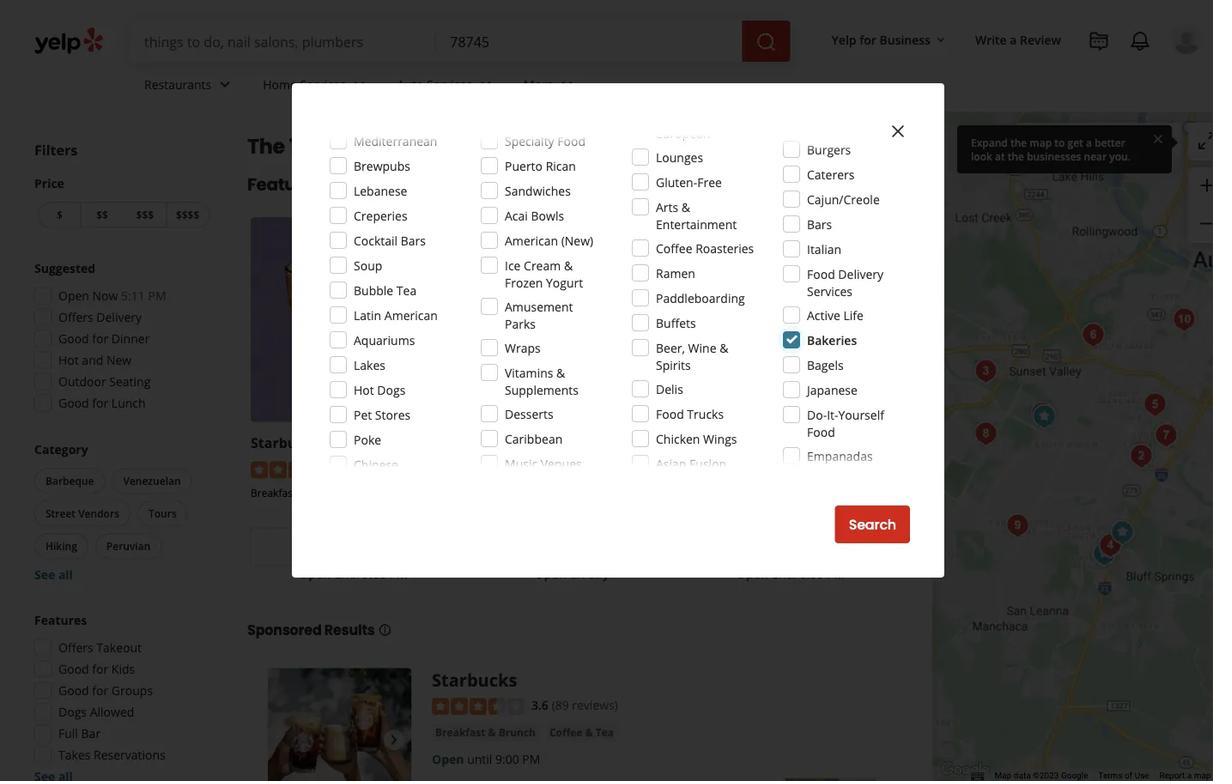 Task type: describe. For each thing, give the bounding box(es) containing it.
new
[[106, 352, 132, 368]]

moves
[[1135, 134, 1171, 150]]

bar
[[81, 726, 101, 742]]

vietnamese
[[688, 500, 745, 514]]

to
[[1055, 135, 1065, 149]]

yelp for business button
[[825, 24, 955, 55]]

phoebe's diner image
[[1167, 303, 1202, 337]]

the 10 best places near austin, tx 78745
[[247, 132, 654, 161]]

barbeque button
[[34, 468, 105, 494]]

view
[[746, 537, 778, 557]]

food trucks
[[656, 406, 724, 422]]

food inside do-it-yourself food
[[807, 424, 835, 440]]

sandwiches
[[505, 183, 571, 199]]

1 vertical spatial 9:00
[[496, 751, 519, 767]]

3.8
[[788, 461, 805, 477]]

juice
[[747, 486, 770, 500]]

hot and new
[[58, 352, 132, 368]]

the little darlin' image
[[1125, 439, 1159, 474]]

map
[[995, 771, 1012, 781]]

map data ©2023 google
[[995, 771, 1089, 781]]

data
[[1014, 771, 1031, 781]]

1 horizontal spatial american
[[505, 232, 558, 249]]

0 vertical spatial starbucks
[[251, 433, 319, 452]]

breakfast for breakfast & brunch, coffee & tea
[[251, 486, 296, 500]]

services inside the food delivery services
[[807, 283, 853, 299]]

as
[[1091, 134, 1103, 150]]

pet
[[354, 407, 372, 423]]

& left 'brunch'
[[488, 725, 496, 739]]

user actions element
[[818, 21, 1214, 127]]

sponsored results
[[247, 621, 375, 640]]

1 horizontal spatial starbucks
[[432, 669, 517, 692]]

vitamins
[[505, 365, 553, 381]]

cypress grill image
[[969, 354, 1003, 389]]

wine
[[688, 340, 717, 356]]

write
[[976, 31, 1007, 48]]

coffee & tea button
[[546, 724, 618, 741]]

delis
[[656, 381, 683, 397]]

street
[[46, 507, 76, 521]]

1 vertical spatial starbucks link
[[432, 669, 517, 692]]

search button
[[835, 506, 910, 544]]

it-
[[827, 407, 839, 423]]

a inside expand the map to get a better look at the businesses near you.
[[1086, 135, 1092, 149]]

& inside beer, wine & spirits
[[720, 340, 729, 356]]

1 vertical spatial american
[[385, 307, 438, 323]]

food up rican
[[558, 133, 586, 149]]

starbucks image
[[268, 669, 411, 782]]

for for business
[[860, 31, 877, 48]]

0 vertical spatial 16 info v2 image
[[540, 178, 554, 192]]

acai
[[505, 207, 528, 224]]

write a review link
[[969, 24, 1068, 55]]

expand the map to get a better look at the businesses near you. tooltip
[[958, 125, 1172, 173]]

roasteries
[[696, 240, 754, 256]]

1 horizontal spatial until
[[467, 751, 492, 767]]

tea inside search dialog
[[397, 282, 417, 298]]

previous image
[[275, 730, 295, 751]]

terms of use link
[[1099, 771, 1150, 781]]

takes
[[58, 747, 91, 764]]

report a map e
[[1160, 771, 1214, 781]]

0 horizontal spatial bars
[[401, 232, 426, 249]]

open down view at the right bottom of the page
[[737, 566, 769, 582]]

gluten-free
[[656, 174, 722, 190]]

takeout for featured
[[328, 173, 398, 197]]

google image
[[938, 759, 994, 782]]

24 chevron down v2 image for home services
[[349, 74, 370, 95]]

1 horizontal spatial reviews)
[[572, 697, 618, 713]]

price
[[34, 175, 64, 191]]

tea,
[[725, 486, 745, 500]]

& inside arts & entertainment
[[682, 199, 691, 215]]

hot for hot and new
[[58, 352, 79, 368]]

(new)
[[561, 232, 594, 249]]

you.
[[1110, 149, 1131, 163]]

food inside the food delivery services
[[807, 266, 835, 282]]

for for kids
[[92, 661, 108, 678]]

3.6 (89 reviews) for the left 3.6 star rating image
[[350, 461, 437, 477]]

0 horizontal spatial dogs
[[58, 704, 87, 721]]

map for moves
[[1106, 134, 1131, 150]]

map region
[[808, 0, 1214, 782]]

beer,
[[656, 340, 685, 356]]

open down suggested
[[58, 288, 89, 304]]

for for dinner
[[92, 331, 108, 347]]

0 vertical spatial starbucks link
[[251, 433, 319, 452]]

delivery for food delivery services
[[839, 266, 884, 282]]

breakfast for breakfast & brunch
[[435, 725, 486, 739]]

1 vertical spatial open until 9:00 pm
[[432, 751, 541, 767]]

tours
[[149, 507, 177, 521]]

takeout for offers
[[96, 640, 142, 656]]

1 vertical spatial 3.6 star rating image
[[432, 698, 525, 715]]

vitamins & supplements
[[505, 365, 579, 398]]

gluten-
[[656, 174, 698, 190]]

texas roadhouse image
[[1094, 529, 1128, 563]]

view website link
[[688, 528, 893, 566]]

a for report
[[1188, 771, 1192, 781]]

stores
[[375, 407, 411, 423]]

& down chinese
[[383, 486, 391, 500]]

featured takeout options
[[247, 173, 468, 197]]

puerto
[[505, 158, 543, 174]]

$$$
[[136, 208, 154, 222]]

featured
[[247, 173, 324, 197]]

arts & entertainment
[[656, 199, 737, 232]]

142
[[470, 460, 487, 474]]

ihop 142 reviews open all day
[[470, 433, 609, 582]]

close image
[[888, 121, 909, 142]]

1 vertical spatial coffee
[[349, 486, 381, 500]]

cocktail bars
[[354, 232, 426, 249]]

yelp
[[832, 31, 857, 48]]

poke
[[354, 432, 381, 448]]

until for bambu
[[772, 566, 797, 582]]

$$$$ button
[[166, 202, 210, 228]]

category
[[34, 441, 88, 458]]

arts
[[656, 199, 679, 215]]

coffee for coffee & tea
[[550, 725, 583, 739]]

for for groups
[[92, 683, 108, 699]]

yogurt
[[546, 274, 583, 291]]

puerto rican
[[505, 158, 576, 174]]

bubble for bubble tea
[[354, 282, 394, 298]]

zoom out image
[[1197, 213, 1214, 234]]

hiking button
[[34, 534, 88, 560]]

group containing category
[[31, 441, 213, 584]]

$$
[[96, 208, 108, 222]]

expand the map to get a better look at the businesses near you.
[[971, 135, 1131, 163]]

0 horizontal spatial 9:00
[[363, 566, 386, 582]]

seating
[[109, 374, 151, 390]]

good for dinner
[[58, 331, 150, 347]]

day
[[588, 566, 609, 582]]

lebanese
[[354, 183, 407, 199]]

bubble for bubble tea, juice bars & smoothies, vietnamese
[[688, 486, 722, 500]]

1 vertical spatial tea
[[393, 486, 411, 500]]

breakfast & brunch
[[435, 725, 536, 739]]

search image
[[756, 32, 777, 52]]

bars inside bubble tea, juice bars & smoothies, vietnamese
[[772, 486, 794, 500]]

evangeline café image
[[969, 417, 1003, 451]]

projects image
[[1089, 31, 1110, 52]]

lakes
[[354, 357, 386, 373]]

0 vertical spatial open until 9:00 pm
[[299, 566, 408, 582]]

music
[[505, 456, 538, 472]]

& inside vitamins & supplements
[[557, 365, 565, 381]]

coffee & tea link
[[546, 724, 618, 741]]

active
[[807, 307, 841, 323]]

options
[[401, 173, 468, 197]]

close image
[[1152, 131, 1165, 146]]

trucks
[[687, 406, 724, 422]]

24 chevron down v2 image for restaurants
[[215, 74, 236, 95]]

the git out image
[[1138, 388, 1173, 422]]

spirits
[[656, 357, 691, 373]]

do-
[[807, 407, 827, 423]]

starbucks image
[[1027, 400, 1062, 434]]

search for search as map moves
[[1049, 134, 1087, 150]]

3.8 star rating image
[[688, 462, 781, 479]]

slideshow element
[[268, 669, 411, 782]]

italian
[[807, 241, 842, 257]]

european
[[656, 125, 711, 141]]

sponsored for sponsored results
[[247, 621, 322, 640]]

2 horizontal spatial bars
[[807, 216, 832, 232]]

google
[[1061, 771, 1089, 781]]

pinthouse pizza image
[[1076, 318, 1111, 353]]

more link
[[510, 62, 591, 112]]

3.6 (89 reviews) for the bottommost 3.6 star rating image
[[532, 697, 618, 713]]

ihop link
[[470, 433, 504, 452]]



Task type: vqa. For each thing, say whether or not it's contained in the screenshot.
bottommost 8
no



Task type: locate. For each thing, give the bounding box(es) containing it.
delivery down open now 5:11 pm on the top left of page
[[96, 309, 142, 326]]

3.6 (89 reviews) down poke
[[350, 461, 437, 477]]

$ button
[[38, 202, 81, 228]]

2 24 chevron down v2 image from the left
[[557, 74, 578, 95]]

offers takeout
[[58, 640, 142, 656]]

outdoor seating
[[58, 374, 151, 390]]

amusement parks
[[505, 298, 573, 332]]

delivery inside the food delivery services
[[839, 266, 884, 282]]

0 horizontal spatial all
[[58, 567, 73, 583]]

good for good for lunch
[[58, 395, 89, 411]]

lunch
[[112, 395, 146, 411]]

0 horizontal spatial sponsored
[[247, 621, 322, 640]]

1 horizontal spatial bubble
[[688, 486, 722, 500]]

results
[[324, 621, 375, 640]]

open until 9:00 pm down breakfast & brunch link on the bottom left
[[432, 751, 541, 767]]

dogs up stores
[[377, 382, 406, 398]]

map left to
[[1030, 135, 1052, 149]]

offers for offers delivery
[[58, 309, 93, 326]]

& left brunch, on the left bottom of page
[[299, 486, 307, 500]]

2 horizontal spatial coffee
[[656, 240, 693, 256]]

a for write
[[1010, 31, 1017, 48]]

full bar
[[58, 726, 101, 742]]

takeout up kids at the bottom of the page
[[96, 640, 142, 656]]

1 horizontal spatial takeout
[[328, 173, 398, 197]]

offers for offers takeout
[[58, 640, 93, 656]]

services inside "link"
[[427, 76, 472, 92]]

open until 9:00 pm up results
[[299, 566, 408, 582]]

ramen
[[656, 265, 696, 281]]

0 horizontal spatial 24 chevron down v2 image
[[349, 74, 370, 95]]

modern european
[[656, 108, 711, 141]]

good for groups
[[58, 683, 153, 699]]

24 chevron down v2 image right restaurants
[[215, 74, 236, 95]]

reviews) up coffee & tea
[[572, 697, 618, 713]]

0 horizontal spatial coffee
[[349, 486, 381, 500]]

more
[[524, 76, 554, 92]]

©2023
[[1033, 771, 1059, 781]]

0 horizontal spatial 3.6 star rating image
[[251, 462, 344, 479]]

1 horizontal spatial hot
[[354, 382, 374, 398]]

groups
[[112, 683, 153, 699]]

1 vertical spatial a
[[1086, 135, 1092, 149]]

1 horizontal spatial 9:00
[[496, 751, 519, 767]]

1 horizontal spatial 16 info v2 image
[[540, 178, 554, 192]]

dogs up full
[[58, 704, 87, 721]]

near up options
[[434, 132, 482, 161]]

sponsored
[[475, 176, 537, 193], [247, 621, 322, 640]]

search
[[1049, 134, 1087, 150], [849, 515, 897, 535]]

hot left the 'and'
[[58, 352, 79, 368]]

hiking
[[46, 539, 77, 554]]

open inside ihop 142 reviews open all day
[[535, 566, 567, 582]]

1 vertical spatial (89
[[552, 697, 569, 713]]

2 horizontal spatial reviews)
[[835, 461, 882, 477]]

offers up good for kids
[[58, 640, 93, 656]]

0 vertical spatial takeout
[[328, 173, 398, 197]]

0 vertical spatial delivery
[[839, 266, 884, 282]]

allowed
[[90, 704, 134, 721]]

0 vertical spatial search
[[1049, 134, 1087, 150]]

0 horizontal spatial starbucks
[[251, 433, 319, 452]]

24 chevron down v2 image
[[349, 74, 370, 95], [476, 74, 496, 95]]

1 24 chevron down v2 image from the left
[[215, 74, 236, 95]]

4 good from the top
[[58, 683, 89, 699]]

all inside ihop 142 reviews open all day
[[570, 566, 585, 582]]

1 horizontal spatial 24 chevron down v2 image
[[557, 74, 578, 95]]

good for good for dinner
[[58, 331, 89, 347]]

1 horizontal spatial coffee
[[550, 725, 583, 739]]

all left day
[[570, 566, 585, 582]]

best
[[314, 132, 358, 161]]

3.6 star rating image up brunch, on the left bottom of page
[[251, 462, 344, 479]]

caribbean
[[505, 431, 563, 447]]

all right see
[[58, 567, 73, 583]]

good down 'outdoor'
[[58, 395, 89, 411]]

1 horizontal spatial starbucks link
[[432, 669, 517, 692]]

3.6
[[350, 461, 367, 477], [532, 697, 549, 713]]

delivery for offers delivery
[[96, 309, 142, 326]]

open up the sponsored results
[[299, 566, 331, 582]]

for inside button
[[860, 31, 877, 48]]

group
[[1189, 167, 1214, 243], [29, 260, 213, 417], [31, 441, 213, 584], [29, 612, 213, 782]]

open down breakfast & brunch link on the bottom left
[[432, 751, 464, 767]]

services for auto services
[[427, 76, 472, 92]]

0 horizontal spatial (89
[[371, 461, 388, 477]]

0 vertical spatial hot
[[58, 352, 79, 368]]

3 good from the top
[[58, 661, 89, 678]]

breakfast inside breakfast & brunch button
[[435, 725, 486, 739]]

breakfast left 'brunch'
[[435, 725, 486, 739]]

delivery up life at right top
[[839, 266, 884, 282]]

breakfast & brunch button
[[432, 724, 539, 741]]

1 horizontal spatial services
[[427, 76, 472, 92]]

& right 'brunch'
[[585, 725, 593, 739]]

dinner
[[112, 331, 150, 347]]

acai bowls
[[505, 207, 564, 224]]

bars up italian
[[807, 216, 832, 232]]

open left day
[[535, 566, 567, 582]]

tea
[[397, 282, 417, 298], [393, 486, 411, 500], [596, 725, 614, 739]]

offers up good for dinner in the left top of the page
[[58, 309, 93, 326]]

bars
[[807, 216, 832, 232], [401, 232, 426, 249], [772, 486, 794, 500]]

parks
[[505, 316, 536, 332]]

0 horizontal spatial reviews)
[[391, 461, 437, 477]]

& inside bubble tea, juice bars & smoothies, vietnamese
[[797, 486, 804, 500]]

for for lunch
[[92, 395, 108, 411]]

24 chevron down v2 image for more
[[557, 74, 578, 95]]

& down '3.8'
[[797, 486, 804, 500]]

0 vertical spatial 3.6 star rating image
[[251, 462, 344, 479]]

starbucks
[[251, 433, 319, 452], [432, 669, 517, 692]]

0 vertical spatial 9:00
[[363, 566, 386, 582]]

1 vertical spatial 3.6
[[532, 697, 549, 713]]

1 horizontal spatial 24 chevron down v2 image
[[476, 74, 496, 95]]

bars right juice at the right
[[772, 486, 794, 500]]

0 horizontal spatial american
[[385, 307, 438, 323]]

nothing bundt cakes image
[[1088, 537, 1122, 572]]

& up supplements
[[557, 365, 565, 381]]

breakfast left brunch, on the left bottom of page
[[251, 486, 296, 500]]

0 vertical spatial 3.6
[[350, 461, 367, 477]]

0 vertical spatial american
[[505, 232, 558, 249]]

burgers
[[807, 141, 851, 158]]

cream
[[524, 257, 561, 274]]

coffee for coffee roasteries
[[656, 240, 693, 256]]

9:00 up results
[[363, 566, 386, 582]]

group containing suggested
[[29, 260, 213, 417]]

$$ button
[[81, 202, 123, 228]]

3.6 for the left 3.6 star rating image
[[350, 461, 367, 477]]

0 horizontal spatial open until 9:00 pm
[[299, 566, 408, 582]]

price group
[[34, 174, 213, 231]]

reservations
[[94, 747, 166, 764]]

1 offers from the top
[[58, 309, 93, 326]]

bubble inside search dialog
[[354, 282, 394, 298]]

zoom in image
[[1197, 175, 1214, 196]]

2 offers from the top
[[58, 640, 93, 656]]

2 vertical spatial tea
[[596, 725, 614, 739]]

1 horizontal spatial sponsored
[[475, 176, 537, 193]]

2 horizontal spatial a
[[1188, 771, 1192, 781]]

open
[[58, 288, 89, 304], [299, 566, 331, 582], [535, 566, 567, 582], [737, 566, 769, 582], [432, 751, 464, 767]]

3.6 star rating image
[[251, 462, 344, 479], [432, 698, 525, 715]]

japanese
[[807, 382, 858, 398]]

near right get
[[1084, 149, 1107, 163]]

pm
[[148, 288, 166, 304], [389, 566, 408, 582], [827, 566, 845, 582], [522, 751, 541, 767]]

reviews) down stores
[[391, 461, 437, 477]]

group containing features
[[29, 612, 213, 782]]

report
[[1160, 771, 1185, 781]]

look
[[971, 149, 993, 163]]

1 vertical spatial breakfast
[[435, 725, 486, 739]]

1 vertical spatial dogs
[[58, 704, 87, 721]]

coffee down chinese
[[349, 486, 381, 500]]

0 vertical spatial (89
[[371, 461, 388, 477]]

search for search
[[849, 515, 897, 535]]

takeout up creperies
[[328, 173, 398, 197]]

expand
[[971, 135, 1008, 149]]

good up dogs allowed
[[58, 683, 89, 699]]

0 horizontal spatial 16 info v2 image
[[378, 624, 392, 637]]

search inside button
[[849, 515, 897, 535]]

3.6 up 'brunch'
[[532, 697, 549, 713]]

3.6 for the bottommost 3.6 star rating image
[[532, 697, 549, 713]]

until up results
[[334, 566, 359, 582]]

at
[[995, 149, 1005, 163]]

0 horizontal spatial services
[[300, 76, 346, 92]]

0 vertical spatial a
[[1010, 31, 1017, 48]]

services
[[300, 76, 346, 92], [427, 76, 472, 92], [807, 283, 853, 299]]

24 chevron down v2 image inside restaurants link
[[215, 74, 236, 95]]

1 horizontal spatial 3.6 star rating image
[[432, 698, 525, 715]]

mediterranean
[[354, 133, 438, 149]]

0 vertical spatial bubble
[[354, 282, 394, 298]]

barbeque
[[46, 474, 94, 488]]

better
[[1095, 135, 1126, 149]]

1 vertical spatial delivery
[[96, 309, 142, 326]]

1 vertical spatial sponsored
[[247, 621, 322, 640]]

auto services link
[[383, 62, 510, 112]]

peruvian button
[[95, 534, 162, 560]]

0 horizontal spatial takeout
[[96, 640, 142, 656]]

supplements
[[505, 382, 579, 398]]

see
[[34, 567, 55, 583]]

16 info v2 image
[[540, 178, 554, 192], [378, 624, 392, 637]]

wraps
[[505, 340, 541, 356]]

lounges
[[656, 149, 703, 165]]

starbucks link up breakfast & brunch
[[432, 669, 517, 692]]

for down offers delivery
[[92, 331, 108, 347]]

map
[[1106, 134, 1131, 150], [1030, 135, 1052, 149], [1194, 771, 1211, 781]]

caterers
[[807, 166, 855, 183]]

0 horizontal spatial bubble
[[354, 282, 394, 298]]

umi sushi bar & grill image
[[1149, 419, 1184, 453]]

1 vertical spatial bubble
[[688, 486, 722, 500]]

bambu
[[688, 433, 740, 452]]

16 info v2 image down the puerto rican at top left
[[540, 178, 554, 192]]

modern
[[656, 108, 701, 124]]

coffee inside button
[[550, 725, 583, 739]]

0 horizontal spatial a
[[1010, 31, 1017, 48]]

0 horizontal spatial 24 chevron down v2 image
[[215, 74, 236, 95]]

for down offers takeout
[[92, 661, 108, 678]]

a right "write"
[[1010, 31, 1017, 48]]

home services
[[263, 76, 346, 92]]

2 24 chevron down v2 image from the left
[[476, 74, 496, 95]]

$$$$
[[176, 208, 200, 222]]

map left e
[[1194, 771, 1211, 781]]

1 vertical spatial starbucks
[[432, 669, 517, 692]]

next image
[[384, 730, 405, 751]]

review
[[1020, 31, 1062, 48]]

24 chevron down v2 image inside more 'link'
[[557, 74, 578, 95]]

yourself
[[839, 407, 885, 423]]

for down good for kids
[[92, 683, 108, 699]]

breakfast & brunch, coffee & tea
[[251, 486, 411, 500]]

1 good from the top
[[58, 331, 89, 347]]

& right arts
[[682, 199, 691, 215]]

0 horizontal spatial breakfast
[[251, 486, 296, 500]]

starbucks up breakfast & brunch
[[432, 669, 517, 692]]

sponsored for sponsored
[[475, 176, 537, 193]]

starbucks up brunch, on the left bottom of page
[[251, 433, 319, 452]]

1 horizontal spatial delivery
[[839, 266, 884, 282]]

0 horizontal spatial near
[[434, 132, 482, 161]]

0 vertical spatial breakfast
[[251, 486, 296, 500]]

16 chevron down v2 image
[[934, 33, 948, 47]]

coffee right 'brunch'
[[550, 725, 583, 739]]

1 horizontal spatial 3.6 (89 reviews)
[[532, 697, 618, 713]]

active life
[[807, 307, 864, 323]]

reviews) up smoothies,
[[835, 461, 882, 477]]

services up active life
[[807, 283, 853, 299]]

notifications image
[[1130, 31, 1151, 52]]

24 chevron down v2 image left the auto
[[349, 74, 370, 95]]

0 horizontal spatial 3.6 (89 reviews)
[[350, 461, 437, 477]]

1 vertical spatial hot
[[354, 382, 374, 398]]

1 vertical spatial offers
[[58, 640, 93, 656]]

2 good from the top
[[58, 395, 89, 411]]

food down "do-" at the right
[[807, 424, 835, 440]]

0 horizontal spatial search
[[849, 515, 897, 535]]

for down outdoor seating on the left
[[92, 395, 108, 411]]

3.6 down poke
[[350, 461, 367, 477]]

a right get
[[1086, 135, 1092, 149]]

reviews
[[490, 460, 526, 474]]

1 horizontal spatial a
[[1086, 135, 1092, 149]]

1 vertical spatial 16 info v2 image
[[378, 624, 392, 637]]

1 vertical spatial takeout
[[96, 640, 142, 656]]

1 horizontal spatial open until 9:00 pm
[[432, 751, 541, 767]]

coffee
[[656, 240, 693, 256], [349, 486, 381, 500], [550, 725, 583, 739]]

reviews) for starbucks
[[391, 461, 437, 477]]

sponsored left results
[[247, 621, 322, 640]]

bars right cocktail
[[401, 232, 426, 249]]

1 vertical spatial 3.6 (89 reviews)
[[532, 697, 618, 713]]

0 vertical spatial coffee
[[656, 240, 693, 256]]

services right home
[[300, 76, 346, 92]]

search dialog
[[0, 0, 1214, 782]]

1 horizontal spatial search
[[1049, 134, 1087, 150]]

map for e
[[1194, 771, 1211, 781]]

dogs
[[377, 382, 406, 398], [58, 704, 87, 721]]

frozen
[[505, 274, 543, 291]]

sponsored down puerto
[[475, 176, 537, 193]]

good up the 'and'
[[58, 331, 89, 347]]

kids
[[112, 661, 135, 678]]

1 vertical spatial search
[[849, 515, 897, 535]]

16 info v2 image right results
[[378, 624, 392, 637]]

hot up pet
[[354, 382, 374, 398]]

delivery
[[839, 266, 884, 282], [96, 309, 142, 326]]

good down offers takeout
[[58, 661, 89, 678]]

0 vertical spatial dogs
[[377, 382, 406, 398]]

free
[[698, 174, 722, 190]]

food down italian
[[807, 266, 835, 282]]

yelp for business
[[832, 31, 931, 48]]

a right report
[[1188, 771, 1192, 781]]

hot inside search dialog
[[354, 382, 374, 398]]

services for home services
[[300, 76, 346, 92]]

takeout inside group
[[96, 640, 142, 656]]

good for good for groups
[[58, 683, 89, 699]]

see all button
[[34, 567, 73, 583]]

0 vertical spatial sponsored
[[475, 176, 537, 193]]

coffee roasteries
[[656, 240, 754, 256]]

1 horizontal spatial dogs
[[377, 382, 406, 398]]

ihop image
[[1106, 516, 1140, 550]]

24 chevron down v2 image inside auto services "link"
[[476, 74, 496, 95]]

(89 down poke
[[371, 461, 388, 477]]

24 chevron down v2 image inside home services link
[[349, 74, 370, 95]]

coffee up ramen at the right top
[[656, 240, 693, 256]]

until left 8:00
[[772, 566, 797, 582]]

latin american
[[354, 307, 438, 323]]

offers
[[58, 309, 93, 326], [58, 640, 93, 656]]

0 horizontal spatial map
[[1030, 135, 1052, 149]]

american down the acai bowls
[[505, 232, 558, 249]]

2 vertical spatial a
[[1188, 771, 1192, 781]]

reviews) for bambu
[[835, 461, 882, 477]]

(89 up coffee & tea
[[552, 697, 569, 713]]

map right as
[[1106, 134, 1131, 150]]

bubble inside bubble tea, juice bars & smoothies, vietnamese
[[688, 486, 722, 500]]

map inside expand the map to get a better look at the businesses near you.
[[1030, 135, 1052, 149]]

1 horizontal spatial near
[[1084, 149, 1107, 163]]

hot for hot dogs
[[354, 382, 374, 398]]

& inside ice cream & frozen yogurt
[[564, 257, 573, 274]]

1 horizontal spatial 3.6
[[532, 697, 549, 713]]

3.6 star rating image up breakfast & brunch
[[432, 698, 525, 715]]

1 horizontal spatial map
[[1106, 134, 1131, 150]]

dogs inside search dialog
[[377, 382, 406, 398]]

3.8 (255 reviews)
[[788, 461, 882, 477]]

expand map image
[[1197, 130, 1214, 151]]

24 chevron down v2 image right auto services
[[476, 74, 496, 95]]

restaurants
[[144, 76, 211, 92]]

2 horizontal spatial map
[[1194, 771, 1211, 781]]

0 horizontal spatial delivery
[[96, 309, 142, 326]]

0 vertical spatial tea
[[397, 282, 417, 298]]

None search field
[[131, 21, 794, 62]]

services right the auto
[[427, 76, 472, 92]]

0 vertical spatial 3.6 (89 reviews)
[[350, 461, 437, 477]]

0 vertical spatial offers
[[58, 309, 93, 326]]

24 chevron down v2 image right more
[[557, 74, 578, 95]]

0 horizontal spatial 3.6
[[350, 461, 367, 477]]

food down delis
[[656, 406, 684, 422]]

wings
[[703, 431, 737, 447]]

3.6 (89 reviews) up coffee & tea
[[532, 697, 618, 713]]

& right wine
[[720, 340, 729, 356]]

and
[[82, 352, 103, 368]]

9:00 down 'brunch'
[[496, 751, 519, 767]]

keyboard shortcuts image
[[971, 772, 985, 781]]

cuba 512 image
[[1026, 397, 1060, 432]]

coffee inside search dialog
[[656, 240, 693, 256]]

until for starbucks
[[334, 566, 359, 582]]

bubble down the fusion
[[688, 486, 722, 500]]

& up yogurt
[[564, 257, 573, 274]]

1 24 chevron down v2 image from the left
[[349, 74, 370, 95]]

2 vertical spatial coffee
[[550, 725, 583, 739]]

features
[[34, 612, 87, 629]]

american down bubble tea
[[385, 307, 438, 323]]

website
[[781, 537, 836, 557]]

bubble down soup
[[354, 282, 394, 298]]

24 chevron down v2 image
[[215, 74, 236, 95], [557, 74, 578, 95]]

map for to
[[1030, 135, 1052, 149]]

until down breakfast & brunch link on the bottom left
[[467, 751, 492, 767]]

e
[[1213, 771, 1214, 781]]

good for good for kids
[[58, 661, 89, 678]]

1 horizontal spatial breakfast
[[435, 725, 486, 739]]

24 chevron down v2 image for auto services
[[476, 74, 496, 95]]

a
[[1010, 31, 1017, 48], [1086, 135, 1092, 149], [1188, 771, 1192, 781]]

near inside expand the map to get a better look at the businesses near you.
[[1084, 149, 1107, 163]]

via 313 pizza - west 5th image
[[1001, 509, 1035, 543]]

business categories element
[[131, 62, 1202, 112]]

for right "yelp"
[[860, 31, 877, 48]]

delivery inside group
[[96, 309, 142, 326]]

2 horizontal spatial until
[[772, 566, 797, 582]]

tea inside button
[[596, 725, 614, 739]]

starbucks link up brunch, on the left bottom of page
[[251, 433, 319, 452]]



